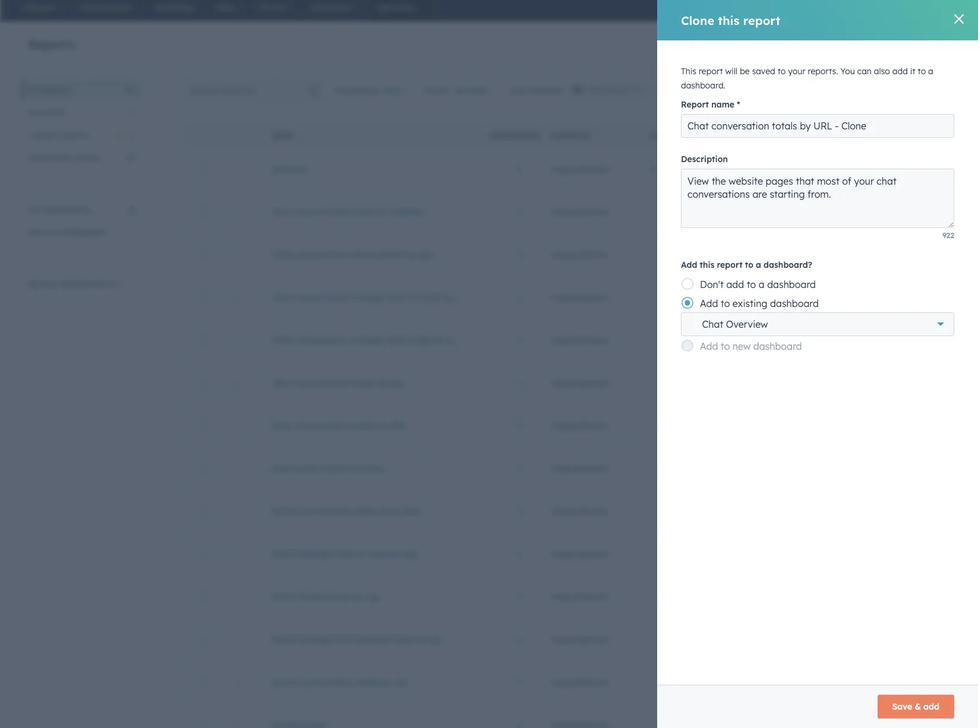 Task type: describe. For each thing, give the bounding box(es) containing it.
Search reports search field
[[183, 78, 327, 102]]

last for last updated
[[864, 131, 882, 140]]

2 vertical spatial 0
[[518, 164, 523, 174]]

totals for email conversation totals by rep
[[355, 677, 378, 688]]

add inside this report will be saved to your reports. you can also add it to a dashboard.
[[893, 66, 908, 77]]

search button
[[947, 0, 968, 17]]

chat conversation average first response time by rep button
[[272, 335, 495, 346]]

anyone
[[455, 85, 487, 96]]

inbox
[[361, 463, 385, 474]]

email for email conversation totals over time
[[272, 506, 296, 517]]

greg for email average time to close by rep
[[551, 549, 570, 560]]

assigned
[[650, 131, 689, 140]]

chat for chat conversation average time to close by rep
[[272, 292, 292, 303]]

1 for email conversation totals by rep
[[518, 677, 523, 688]]

robinson for delivery
[[573, 164, 609, 174]]

restore deleted reports
[[29, 279, 120, 289]]

chat conversation totals by rep
[[272, 378, 404, 388]]

search image
[[953, 3, 962, 11]]

1 for chat conversation average first response time by rep
[[518, 335, 523, 346]]

greg inside oct 24, 2023 4:49 pm greg robinson
[[864, 175, 881, 184]]

oct 24, 2023 4:35 pm greg robinson
[[864, 666, 932, 698]]

this for add
[[700, 260, 715, 270]]

email closed totals by rep
[[272, 592, 380, 602]]

save
[[892, 702, 912, 713]]

1 button for chat conversation totals by url
[[518, 420, 523, 431]]

totals for chat conversation totals by rep
[[351, 378, 374, 388]]

report inside this report will be saved to your reports. you can also add it to a dashboard.
[[699, 66, 723, 77]]

- inside - greg robinson
[[750, 292, 753, 303]]

dashboard?
[[764, 260, 812, 270]]

email average time to close by rep
[[272, 549, 417, 560]]

greg robinson for chat conversation totals by chatflow
[[551, 207, 609, 217]]

last updated button
[[850, 122, 949, 148]]

-- for email conversation totals by rep
[[650, 677, 657, 688]]

dashboard:
[[335, 85, 380, 96]]

to up existing on the right top of page
[[747, 279, 756, 291]]

0 vertical spatial dashboard
[[767, 279, 816, 291]]

chat overview
[[702, 319, 768, 330]]

report up don't
[[717, 260, 743, 270]]

last updated:
[[509, 85, 563, 96]]

press to sort. image for name
[[297, 131, 301, 139]]

922
[[943, 231, 955, 240]]

don't add to a dashboard
[[700, 279, 816, 291]]

close image
[[955, 14, 964, 24]]

1 for email closed totals by rep
[[518, 592, 523, 602]]

22 for saved from library
[[126, 153, 136, 163]]

custom
[[29, 130, 59, 141]]

it
[[910, 66, 916, 77]]

1 horizontal spatial first
[[388, 335, 404, 346]]

overview
[[726, 319, 768, 330]]

to up don't add to a dashboard
[[745, 260, 754, 270]]

add this report to a dashboard? element containing add to existing dashboard
[[681, 294, 955, 336]]

chat conversation closed totals by rep
[[272, 249, 433, 260]]

owned by
[[551, 131, 591, 140]]

4:36
[[916, 324, 932, 335]]

email for email average time to close by rep
[[272, 549, 296, 560]]

any button
[[385, 82, 409, 99]]

robinson inside oct 24, 2023 4:49 pm greg robinson
[[883, 175, 914, 184]]

restore deleted reports button
[[21, 273, 143, 295]]

greg for delivery
[[551, 164, 570, 174]]

4:49
[[916, 153, 932, 163]]

average up 'email closed totals by rep'
[[298, 549, 332, 560]]

anyone button
[[455, 82, 495, 99]]

greg for email conversation totals over time
[[551, 506, 570, 517]]

to right it
[[918, 66, 926, 77]]

last for last viewed
[[750, 131, 768, 140]]

chat conversation totals by url
[[272, 420, 407, 431]]

conversation for chat conversation totals by chatflow
[[294, 207, 348, 217]]

to up chat overview
[[721, 298, 730, 310]]

email
[[297, 463, 320, 474]]

reports
[[29, 37, 75, 51]]

dashboard for add to new dashboard
[[753, 341, 802, 352]]

2023 for oct 24, 2023 4:49 pm greg robinson
[[895, 153, 913, 163]]

email average first response time by rep button
[[272, 634, 461, 645]]

chat conversation average time to close by rep button
[[272, 292, 470, 303]]

2023 for oct 24, 2023 4:35 pm greg robinson
[[895, 666, 913, 677]]

greg robinson for chat conversation closed totals by rep
[[551, 249, 609, 260]]

owned
[[551, 131, 579, 140]]

also
[[874, 66, 890, 77]]

oct for oct 24, 2023 4:35 pm
[[864, 709, 878, 720]]

add to new dashboard
[[700, 341, 802, 352]]

over
[[381, 506, 399, 517]]

email conversation totals by rep button
[[272, 677, 461, 688]]

add to existing dashboard
[[700, 298, 819, 310]]

-- for email average first response time by rep
[[650, 634, 657, 645]]

greg robinson for chat conversation totals by url
[[551, 420, 609, 431]]

average up "chat conversation totals by rep" button
[[351, 335, 385, 346]]

not
[[29, 227, 43, 238]]

clone
[[681, 13, 714, 28]]

-- for chat conversation totals by url
[[650, 420, 657, 431]]

greg for chat conversation average time to close by rep
[[551, 292, 570, 303]]

create report
[[895, 40, 940, 49]]

on dashboards
[[29, 204, 90, 215]]

add for add this report to a dashboard?
[[681, 260, 697, 270]]

greg for open email totals by inbox
[[551, 463, 570, 474]]

1 button for chat conversation average time to close by rep
[[518, 292, 523, 303]]

totals for email conversation totals over time
[[355, 506, 378, 517]]

email for email closed totals by rep
[[272, 592, 296, 602]]

robinson for email conversation totals by rep
[[573, 677, 609, 688]]

any
[[385, 85, 401, 96]]

0 vertical spatial close
[[420, 292, 441, 303]]

pm for oct 24, 2023 4:35 pm greg robinson
[[864, 677, 877, 688]]

oct for oct 24, 2023 4:36 pm
[[864, 324, 878, 335]]

add this report to a dashboard? element containing don't add to a dashboard
[[681, 275, 955, 355]]

will
[[725, 66, 738, 77]]

press to sort. element for name
[[297, 131, 301, 141]]

1 for chat conversation average time to close by rep
[[518, 292, 523, 303]]

24, for oct 24, 2023 4:49 pm greg robinson
[[881, 153, 892, 163]]

press to sort. element for last viewed
[[803, 131, 808, 141]]

robinson for email conversation totals over time
[[573, 506, 609, 517]]

greg robinson for email closed totals by rep
[[551, 592, 609, 602]]

1 for email average time to close by rep
[[518, 549, 523, 560]]

description
[[681, 154, 728, 165]]

clone this report
[[681, 13, 781, 28]]

press to sort. image for assigned
[[692, 131, 697, 139]]

average down chat conversation closed totals by rep button
[[351, 292, 385, 303]]

1 vertical spatial first
[[335, 634, 352, 645]]

report inside banner
[[919, 40, 940, 49]]

my
[[29, 84, 40, 95]]

library
[[76, 153, 101, 163]]

don't
[[700, 279, 724, 291]]

chatflow
[[390, 207, 426, 217]]

4:35 for oct 24, 2023 4:35 pm
[[916, 709, 932, 720]]

be
[[740, 66, 750, 77]]

Description text field
[[681, 169, 955, 228]]

press to sort. element for assigned
[[692, 131, 697, 141]]

4:35 for oct 24, 2023 4:35 pm greg robinson
[[916, 666, 932, 677]]

saved from library
[[29, 153, 101, 163]]

1 vertical spatial 0
[[130, 130, 136, 140]]

chat conversation average first response time by rep
[[272, 335, 495, 346]]

-- for email closed totals by rep
[[650, 592, 657, 602]]

last updated
[[864, 131, 919, 140]]

greg for chat conversation average first response time by rep
[[551, 335, 570, 346]]

by inside button
[[582, 131, 591, 140]]

dashboard.
[[681, 80, 726, 91]]

greg robinson for email conversation totals by rep
[[551, 677, 609, 688]]

assigned button
[[636, 122, 735, 148]]

1 vertical spatial a
[[756, 260, 761, 270]]

-- for email average time to close by rep
[[650, 549, 657, 560]]

this report will be saved to your reports. you can also add it to a dashboard.
[[681, 66, 934, 91]]

- greg robinson
[[750, 292, 914, 313]]

saved
[[29, 153, 53, 163]]

press to sort. image for owned by
[[595, 131, 599, 139]]

pm for oct 24, 2023 4:35 pm
[[864, 720, 877, 729]]

url
[[390, 420, 407, 431]]

saved
[[752, 66, 775, 77]]

pm for oct 24, 2023 4:36 pm
[[864, 335, 877, 345]]

1 button for open email totals by inbox
[[518, 463, 523, 474]]

0 vertical spatial 0
[[130, 107, 136, 118]]

email conversation totals by rep
[[272, 677, 408, 688]]

&
[[915, 702, 921, 713]]

greg for email average first response time by rep
[[551, 634, 570, 645]]

updated:
[[528, 85, 563, 96]]

dashboard for add to existing dashboard
[[770, 298, 819, 310]]

custom reports
[[29, 130, 89, 141]]

oct for oct 24, 2023 4:35 pm greg robinson
[[864, 666, 878, 677]]

greg for chat conversation totals by chatflow
[[551, 207, 570, 217]]

favorites
[[29, 107, 65, 118]]



Task type: locate. For each thing, give the bounding box(es) containing it.
10 1 button from the top
[[518, 592, 523, 602]]

oct down last updated at the top right of page
[[864, 153, 878, 163]]

reports right deleted on the top left of the page
[[92, 279, 120, 289]]

4 press to sort. image from the left
[[803, 131, 808, 139]]

2 vertical spatial dashboard
[[753, 341, 802, 352]]

1 4:35 from the top
[[916, 666, 932, 677]]

create report link
[[884, 35, 950, 54]]

greg robinson for delivery
[[551, 164, 609, 174]]

0 vertical spatial a
[[928, 66, 934, 77]]

0 vertical spatial add
[[893, 66, 908, 77]]

to down email conversation totals over time "button"
[[356, 549, 365, 560]]

greg robinson for chat conversation totals by rep
[[551, 378, 609, 388]]

press to sort. element
[[297, 131, 301, 141], [595, 131, 599, 141], [692, 131, 697, 141], [803, 131, 808, 141]]

4 1 button from the top
[[518, 335, 523, 346]]

1 vertical spatial 22
[[126, 153, 136, 163]]

add
[[893, 66, 908, 77], [727, 279, 744, 291], [924, 702, 940, 713]]

your
[[788, 66, 806, 77]]

closed down the email average time to close by rep
[[298, 592, 325, 602]]

deleted
[[61, 279, 90, 289]]

2 vertical spatial a
[[759, 279, 765, 291]]

1 1 button from the top
[[518, 207, 523, 217]]

1 horizontal spatial closed
[[351, 249, 377, 260]]

2 vertical spatial reports
[[92, 279, 120, 289]]

1 press to sort. element from the left
[[297, 131, 301, 141]]

chat for chat conversation totals by url
[[272, 420, 292, 431]]

robinson for chat conversation average time to close by rep
[[573, 292, 609, 303]]

7 -- from the top
[[650, 463, 657, 474]]

greg robinson for chat conversation average time to close by rep
[[551, 292, 609, 303]]

oct inside oct 24, 2023 4:36 pm
[[864, 324, 878, 335]]

to left new
[[721, 341, 730, 352]]

2 horizontal spatial add
[[924, 702, 940, 713]]

0 horizontal spatial closed
[[298, 592, 325, 602]]

greg for chat conversation closed totals by rep
[[551, 249, 570, 260]]

this for clone
[[718, 13, 740, 28]]

average down 'email closed totals by rep'
[[298, 634, 332, 645]]

press to sort. image inside 'owned by' button
[[595, 131, 599, 139]]

1 vertical spatial dashboard
[[770, 298, 819, 310]]

Search HubSpot search field
[[811, 0, 957, 17]]

robinson for open email totals by inbox
[[573, 463, 609, 474]]

greg for chat conversation totals by rep
[[551, 378, 570, 388]]

name
[[272, 131, 293, 140]]

oct inside oct 24, 2023 4:35 pm greg robinson
[[864, 666, 878, 677]]

2 press to sort. image from the left
[[595, 131, 599, 139]]

1 vertical spatial closed
[[298, 592, 325, 602]]

pm for oct 24, 2023 4:49 pm greg robinson
[[864, 163, 877, 174]]

closed down chat conversation totals by chatflow button
[[351, 249, 377, 260]]

email for email average first response time by rep
[[272, 634, 296, 645]]

email average time to close by rep button
[[272, 549, 461, 560]]

greg robinson for email average first response time by rep
[[551, 634, 609, 645]]

reports for my reports
[[43, 84, 71, 95]]

pm up oct 24, 2023 4:35 pm
[[864, 677, 877, 688]]

oct 24, 2023 4:36 pm
[[864, 324, 932, 345]]

6 -- from the top
[[650, 420, 657, 431]]

conversation for chat conversation totals by rep
[[294, 378, 348, 388]]

chat for chat overview
[[702, 319, 724, 330]]

7 1 button from the top
[[518, 463, 523, 474]]

oct up oct 24, 2023 4:35 pm
[[864, 666, 878, 677]]

report
[[681, 99, 709, 110]]

1 for email conversation totals over time
[[518, 506, 523, 517]]

robinson for chat conversation totals by url
[[573, 420, 609, 431]]

24, inside oct 24, 2023 4:49 pm greg robinson
[[881, 153, 892, 163]]

press to sort. element inside name button
[[297, 131, 301, 141]]

conversation for email conversation totals by rep
[[298, 677, 352, 688]]

viewed
[[770, 131, 800, 140]]

create
[[895, 40, 917, 49]]

press to sort. image
[[297, 131, 301, 139], [595, 131, 599, 139], [692, 131, 697, 139], [803, 131, 808, 139]]

totals down "chatflow"
[[380, 249, 403, 260]]

conversation down email average first response time by rep
[[298, 677, 352, 688]]

2023 inside oct 24, 2023 4:35 pm
[[895, 709, 913, 720]]

name button
[[258, 122, 475, 148]]

0 vertical spatial closed
[[351, 249, 377, 260]]

8 1 button from the top
[[518, 506, 523, 517]]

24, inside oct 24, 2023 4:35 pm greg robinson
[[881, 666, 892, 677]]

a
[[928, 66, 934, 77], [756, 260, 761, 270], [759, 279, 765, 291]]

press to sort. element for owned by
[[595, 131, 599, 141]]

24, left the save
[[881, 709, 892, 720]]

4 -- from the top
[[650, 335, 657, 346]]

descending sort. press to sort ascending. image
[[922, 131, 927, 139]]

chat conversation totals by chatflow button
[[272, 207, 461, 217]]

oct
[[864, 153, 878, 163], [864, 324, 878, 335], [864, 666, 878, 677], [864, 709, 878, 720]]

to up chat conversation average first response time by rep button on the top of the page
[[409, 292, 417, 303]]

2 24, from the top
[[881, 324, 892, 335]]

-
[[750, 164, 753, 174], [650, 207, 654, 217], [654, 207, 657, 217], [650, 249, 654, 260], [654, 249, 657, 260], [750, 249, 753, 260], [650, 292, 654, 303], [654, 292, 657, 303], [750, 292, 753, 303], [650, 335, 654, 346], [654, 335, 657, 346], [750, 335, 753, 346], [650, 378, 654, 388], [654, 378, 657, 388], [650, 420, 654, 431], [654, 420, 657, 431], [650, 463, 654, 474], [654, 463, 657, 474], [650, 506, 654, 517], [654, 506, 657, 517], [650, 549, 654, 560], [654, 549, 657, 560], [650, 592, 654, 602], [654, 592, 657, 602], [650, 634, 654, 645], [654, 634, 657, 645], [650, 677, 654, 688], [654, 677, 657, 688], [750, 677, 753, 688]]

oct down - greg robinson
[[864, 324, 878, 335]]

-- for chat conversation closed totals by rep
[[650, 249, 657, 260]]

conversation up 'chat conversation closed totals by rep'
[[294, 207, 348, 217]]

conversation
[[294, 207, 348, 217], [294, 249, 348, 260], [294, 292, 348, 303], [294, 335, 348, 346], [294, 378, 348, 388], [294, 420, 348, 431], [298, 506, 352, 517], [298, 677, 352, 688]]

last viewed button
[[735, 122, 850, 148]]

Report name text field
[[681, 114, 955, 138]]

owner:
[[423, 85, 451, 96]]

email conversation totals over time
[[272, 506, 421, 517]]

4 24, from the top
[[881, 709, 892, 720]]

greg inside oct 24, 2023 4:35 pm greg robinson
[[864, 689, 881, 698]]

0 horizontal spatial last
[[509, 85, 526, 96]]

first
[[388, 335, 404, 346], [335, 634, 352, 645]]

chat conversation average time to close by rep
[[272, 292, 470, 303]]

robinson for chat conversation average first response time by rep
[[573, 335, 609, 346]]

on
[[29, 204, 40, 215]]

delivery button
[[272, 164, 461, 174]]

last left viewed
[[750, 131, 768, 140]]

pm down - greg robinson
[[864, 335, 877, 345]]

add inside button
[[924, 702, 940, 713]]

3 pm from the top
[[864, 677, 877, 688]]

1 vertical spatial 4:35
[[916, 709, 932, 720]]

oct 24, 2023 4:49 pm greg robinson
[[864, 153, 932, 184]]

dashboards right the on
[[58, 227, 105, 238]]

report up dashboard.
[[699, 66, 723, 77]]

closed
[[351, 249, 377, 260], [298, 592, 325, 602]]

oct inside oct 24, 2023 4:49 pm greg robinson
[[864, 153, 878, 163]]

11 -- from the top
[[650, 634, 657, 645]]

MM/DD/YYYY text field
[[673, 83, 758, 98]]

totals right email
[[322, 463, 346, 474]]

2 22 from the top
[[126, 153, 136, 163]]

reports.
[[808, 66, 838, 77]]

22
[[126, 84, 136, 95], [126, 153, 136, 163]]

0 vertical spatial response
[[407, 335, 444, 346]]

add for add to existing dashboard
[[700, 298, 718, 310]]

chat inside popup button
[[702, 319, 724, 330]]

a up add to existing dashboard
[[759, 279, 765, 291]]

1 for chat conversation totals by rep
[[518, 378, 523, 388]]

totals up chat conversation closed totals by rep button
[[351, 207, 374, 217]]

1 horizontal spatial this
[[718, 13, 740, 28]]

2 oct from the top
[[864, 324, 878, 335]]

reports inside button
[[92, 279, 120, 289]]

4 oct from the top
[[864, 709, 878, 720]]

conversation for chat conversation closed totals by rep
[[294, 249, 348, 260]]

24, inside oct 24, 2023 4:35 pm
[[881, 709, 892, 720]]

1 button for chat conversation average first response time by rep
[[518, 335, 523, 346]]

a inside this report will be saved to your reports. you can also add it to a dashboard.
[[928, 66, 934, 77]]

reports up saved from library
[[61, 130, 89, 141]]

4 pm from the top
[[864, 720, 877, 729]]

3 1 button from the top
[[518, 292, 523, 303]]

open email totals by inbox button
[[272, 463, 461, 474]]

0 horizontal spatial response
[[354, 634, 392, 645]]

2 vertical spatial dashboards
[[58, 227, 105, 238]]

save & add button
[[878, 695, 955, 719]]

9 -- from the top
[[650, 549, 657, 560]]

last left updated
[[864, 131, 882, 140]]

pm inside oct 24, 2023 4:35 pm greg robinson
[[864, 677, 877, 688]]

24, inside oct 24, 2023 4:36 pm
[[881, 324, 892, 335]]

2 vertical spatial add
[[924, 702, 940, 713]]

0 vertical spatial dashboards
[[489, 131, 540, 140]]

chat conversation totals by rep button
[[272, 378, 461, 388]]

24, for oct 24, 2023 4:35 pm
[[881, 709, 892, 720]]

3 24, from the top
[[881, 666, 892, 677]]

1 button for chat conversation closed totals by rep
[[518, 249, 523, 260]]

24, left 4:36
[[881, 324, 892, 335]]

2 vertical spatial add
[[700, 341, 718, 352]]

-- for chat conversation totals by rep
[[650, 378, 657, 388]]

conversation for chat conversation average first response time by rep
[[294, 335, 348, 346]]

greg robinson for email average time to close by rep
[[551, 549, 609, 560]]

chat for chat conversation totals by rep
[[272, 378, 292, 388]]

1 vertical spatial response
[[354, 634, 392, 645]]

1 email from the top
[[272, 506, 296, 517]]

4 press to sort. element from the left
[[803, 131, 808, 141]]

restore
[[29, 279, 58, 289]]

add this report to a dashboard? element
[[681, 275, 955, 355], [681, 294, 955, 336]]

1 button for chat conversation totals by chatflow
[[518, 207, 523, 217]]

4:35 right the save
[[916, 709, 932, 720]]

totals up chat conversation totals by url button
[[351, 378, 374, 388]]

dashboard down dashboard?
[[767, 279, 816, 291]]

24,
[[881, 153, 892, 163], [881, 324, 892, 335], [881, 666, 892, 677], [881, 709, 892, 720]]

oct left the save
[[864, 709, 878, 720]]

1 vertical spatial reports
[[61, 130, 89, 141]]

add down add this report to a dashboard?
[[727, 279, 744, 291]]

1 for chat conversation totals by chatflow
[[518, 207, 523, 217]]

press to sort. image inside assigned button
[[692, 131, 697, 139]]

pm inside oct 24, 2023 4:35 pm
[[864, 720, 877, 729]]

chat conversation totals by url button
[[272, 420, 461, 431]]

2023 inside oct 24, 2023 4:36 pm
[[895, 324, 913, 335]]

average
[[351, 292, 385, 303], [351, 335, 385, 346], [298, 549, 332, 560], [298, 634, 332, 645]]

2 4:35 from the top
[[916, 709, 932, 720]]

last left updated:
[[509, 85, 526, 96]]

totals
[[351, 207, 374, 217], [380, 249, 403, 260], [351, 378, 374, 388], [351, 420, 374, 431], [322, 463, 346, 474], [355, 506, 378, 517], [327, 592, 351, 602], [355, 677, 378, 688]]

add left it
[[893, 66, 908, 77]]

owned by button
[[537, 122, 636, 148]]

0 vertical spatial reports
[[43, 84, 71, 95]]

1 button for email average first response time by rep
[[518, 634, 523, 645]]

4 email from the top
[[272, 634, 296, 645]]

press to sort. image right viewed
[[803, 131, 808, 139]]

2 email from the top
[[272, 549, 296, 560]]

chat overview button
[[681, 313, 955, 336]]

5 email from the top
[[272, 677, 296, 688]]

greg robinson for open email totals by inbox
[[551, 463, 609, 474]]

first up 'email conversation totals by rep'
[[335, 634, 352, 645]]

1 button
[[518, 207, 523, 217], [518, 249, 523, 260], [518, 292, 523, 303], [518, 335, 523, 346], [518, 378, 523, 388], [518, 420, 523, 431], [518, 463, 523, 474], [518, 506, 523, 517], [518, 549, 523, 560], [518, 592, 523, 602], [518, 634, 523, 645], [518, 677, 523, 688]]

2 pm from the top
[[864, 335, 877, 345]]

10 -- from the top
[[650, 592, 657, 602]]

press to sort. element right assigned
[[692, 131, 697, 141]]

0 horizontal spatial this
[[700, 260, 715, 270]]

pm down last updated at the top right of page
[[864, 163, 877, 174]]

greg
[[551, 164, 570, 174], [864, 175, 881, 184], [551, 207, 570, 217], [864, 218, 881, 227], [551, 249, 570, 260], [551, 292, 570, 303], [864, 304, 881, 313], [551, 335, 570, 346], [551, 378, 570, 388], [551, 420, 570, 431], [551, 463, 570, 474], [551, 506, 570, 517], [551, 549, 570, 560], [551, 592, 570, 602], [551, 634, 570, 645], [551, 677, 570, 688], [864, 689, 881, 698]]

2023 left 4:49 on the right of page
[[895, 153, 913, 163]]

greg for email closed totals by rep
[[551, 592, 570, 602]]

conversation up open email totals by inbox
[[294, 420, 348, 431]]

by
[[582, 131, 591, 140], [377, 207, 387, 217], [406, 249, 416, 260], [443, 292, 454, 303], [468, 335, 478, 346], [377, 378, 387, 388], [377, 420, 387, 431], [349, 463, 359, 474], [391, 549, 401, 560], [353, 592, 364, 602], [415, 634, 426, 645], [381, 677, 391, 688]]

robinson for chat conversation totals by chatflow
[[573, 207, 609, 217]]

robinson inside oct 24, 2023 4:35 pm greg robinson
[[883, 689, 914, 698]]

reports banner
[[29, 31, 950, 54]]

press to sort. element inside last viewed button
[[803, 131, 808, 141]]

totals left over
[[355, 506, 378, 517]]

last
[[509, 85, 526, 96], [750, 131, 768, 140], [864, 131, 882, 140]]

1 horizontal spatial close
[[420, 292, 441, 303]]

conversation up "chat conversation totals by rep"
[[294, 335, 348, 346]]

a up don't add to a dashboard
[[756, 260, 761, 270]]

1 oct from the top
[[864, 153, 878, 163]]

report right create
[[919, 40, 940, 49]]

2 2023 from the top
[[895, 324, 913, 335]]

dashboard up the chat overview popup button
[[770, 298, 819, 310]]

to
[[778, 66, 786, 77], [918, 66, 926, 77], [659, 85, 667, 96], [745, 260, 754, 270], [747, 279, 756, 291], [409, 292, 417, 303], [721, 298, 730, 310], [721, 341, 730, 352], [356, 549, 365, 560]]

open
[[272, 463, 294, 474]]

24, for oct 24, 2023 4:36 pm
[[881, 324, 892, 335]]

oct inside oct 24, 2023 4:35 pm
[[864, 709, 878, 720]]

greg inside - greg robinson
[[864, 304, 881, 313]]

press to sort. element inside assigned button
[[692, 131, 697, 141]]

3 press to sort. image from the left
[[692, 131, 697, 139]]

1 button for chat conversation totals by rep
[[518, 378, 523, 388]]

MM/DD/YYYY text field
[[568, 83, 653, 98]]

press to sort. image inside name button
[[297, 131, 301, 139]]

pm inside oct 24, 2023 4:49 pm greg robinson
[[864, 163, 877, 174]]

9 1 button from the top
[[518, 549, 523, 560]]

1 horizontal spatial last
[[750, 131, 768, 140]]

1 2023 from the top
[[895, 153, 913, 163]]

3 oct from the top
[[864, 666, 878, 677]]

5 1 button from the top
[[518, 378, 523, 388]]

0 vertical spatial first
[[388, 335, 404, 346]]

1 vertical spatial add
[[727, 279, 744, 291]]

0 vertical spatial this
[[718, 13, 740, 28]]

my reports
[[29, 84, 71, 95]]

2 press to sort. element from the left
[[595, 131, 599, 141]]

this right clone
[[718, 13, 740, 28]]

to left 'your'
[[778, 66, 786, 77]]

1 -- from the top
[[650, 207, 657, 217]]

report
[[743, 13, 781, 28], [919, 40, 940, 49], [699, 66, 723, 77], [717, 260, 743, 270]]

1 vertical spatial close
[[367, 549, 388, 560]]

press to sort. element right viewed
[[803, 131, 808, 141]]

-- for chat conversation average first response time by rep
[[650, 335, 657, 346]]

1 horizontal spatial response
[[407, 335, 444, 346]]

0 vertical spatial 4:35
[[916, 666, 932, 677]]

1 press to sort. image from the left
[[297, 131, 301, 139]]

press to sort. image right owned by
[[595, 131, 599, 139]]

oct 24, 2023 4:35 pm
[[864, 709, 932, 729]]

this up don't
[[700, 260, 715, 270]]

robinson for chat conversation closed totals by rep
[[573, 249, 609, 260]]

0
[[130, 107, 136, 118], [130, 130, 136, 140], [518, 164, 523, 174]]

totals for chat conversation totals by chatflow
[[351, 207, 374, 217]]

totals down email average first response time by rep "button"
[[355, 677, 378, 688]]

dashboards down the last updated:
[[489, 131, 540, 140]]

11 1 button from the top
[[518, 634, 523, 645]]

24, down last updated at the top right of page
[[881, 153, 892, 163]]

-- for chat conversation average time to close by rep
[[650, 292, 657, 303]]

1 vertical spatial dashboards
[[42, 204, 90, 215]]

3 press to sort. element from the left
[[692, 131, 697, 141]]

1 for open email totals by inbox
[[518, 463, 523, 474]]

1 button for email average time to close by rep
[[518, 549, 523, 560]]

pm inside oct 24, 2023 4:36 pm
[[864, 335, 877, 345]]

report up saved
[[743, 13, 781, 28]]

2 horizontal spatial last
[[864, 131, 882, 140]]

1 button for email conversation totals over time
[[518, 506, 523, 517]]

delivery
[[272, 164, 307, 174]]

0 horizontal spatial add
[[727, 279, 744, 291]]

open email totals by inbox
[[272, 463, 385, 474]]

add right &
[[924, 702, 940, 713]]

robinson for email average first response time by rep
[[573, 634, 609, 645]]

pm down oct 24, 2023 4:35 pm greg robinson
[[864, 720, 877, 729]]

conversation up chat conversation totals by url
[[294, 378, 348, 388]]

1 button for email closed totals by rep
[[518, 592, 523, 602]]

24, up "save & add" button
[[881, 666, 892, 677]]

chat for chat conversation average first response time by rep
[[272, 335, 292, 346]]

greg for email conversation totals by rep
[[551, 677, 570, 688]]

2023 up the save
[[895, 666, 913, 677]]

0 vertical spatial 22
[[126, 84, 136, 95]]

chat conversation totals by chatflow
[[272, 207, 426, 217]]

updated
[[885, 131, 919, 140]]

first down chat conversation average time to close by rep
[[388, 335, 404, 346]]

24, for oct 24, 2023 4:35 pm greg robinson
[[881, 666, 892, 677]]

12 1 button from the top
[[518, 677, 523, 688]]

conversation for email conversation totals over time
[[298, 506, 352, 517]]

-- for open email totals by inbox
[[650, 463, 657, 474]]

4:35 up &
[[916, 666, 932, 677]]

2023 left &
[[895, 709, 913, 720]]

5 -- from the top
[[650, 378, 657, 388]]

this
[[681, 66, 697, 77]]

2 1 button from the top
[[518, 249, 523, 260]]

2 add this report to a dashboard? element from the top
[[681, 294, 955, 336]]

1 22 from the top
[[126, 84, 136, 95]]

8 -- from the top
[[650, 506, 657, 517]]

descending sort. press to sort ascending. element
[[922, 131, 927, 141]]

chat conversation closed totals by rep button
[[272, 249, 461, 260]]

press to sort. element right name
[[297, 131, 301, 141]]

1 for email average first response time by rep
[[518, 634, 523, 645]]

robinson inside - greg robinson
[[883, 304, 914, 313]]

4:35 inside oct 24, 2023 4:35 pm
[[916, 709, 932, 720]]

3 2023 from the top
[[895, 666, 913, 677]]

3 -- from the top
[[650, 292, 657, 303]]

22 for my reports
[[126, 84, 136, 95]]

email average first response time by rep
[[272, 634, 442, 645]]

press to sort. image inside last viewed button
[[803, 131, 808, 139]]

conversation for chat conversation totals by url
[[294, 420, 348, 431]]

0 horizontal spatial close
[[367, 549, 388, 560]]

email
[[272, 506, 296, 517], [272, 549, 296, 560], [272, 592, 296, 602], [272, 634, 296, 645], [272, 677, 296, 688]]

12 -- from the top
[[650, 677, 657, 688]]

name
[[711, 99, 735, 110]]

can
[[858, 66, 872, 77]]

oct for oct 24, 2023 4:49 pm greg robinson
[[864, 153, 878, 163]]

new
[[733, 341, 751, 352]]

to left dashboard.
[[659, 85, 667, 96]]

on
[[46, 227, 55, 238]]

conversation down 'chat conversation closed totals by rep'
[[294, 292, 348, 303]]

1 for chat conversation totals by url
[[518, 420, 523, 431]]

0 vertical spatial add
[[681, 260, 697, 270]]

save & add
[[892, 702, 940, 713]]

2023 inside oct 24, 2023 4:49 pm greg robinson
[[895, 153, 913, 163]]

-- for chat conversation totals by chatflow
[[650, 207, 657, 217]]

everyone
[[650, 164, 686, 174]]

add for add to new dashboard
[[700, 341, 718, 352]]

existing
[[733, 298, 768, 310]]

robinson for email average time to close by rep
[[573, 549, 609, 560]]

totals down the email average time to close by rep
[[327, 592, 351, 602]]

last for last updated:
[[509, 85, 526, 96]]

close
[[420, 292, 441, 303], [367, 549, 388, 560]]

conversation down open email totals by inbox
[[298, 506, 352, 517]]

3 email from the top
[[272, 592, 296, 602]]

1 vertical spatial this
[[700, 260, 715, 270]]

1 add this report to a dashboard? element from the top
[[681, 275, 955, 355]]

2023 left 4:36
[[895, 324, 913, 335]]

response
[[407, 335, 444, 346], [354, 634, 392, 645]]

press to sort. element right owned by
[[595, 131, 599, 141]]

4 2023 from the top
[[895, 709, 913, 720]]

chat for chat conversation totals by chatflow
[[272, 207, 292, 217]]

dashboard right new
[[753, 341, 802, 352]]

conversation down chat conversation totals by chatflow
[[294, 249, 348, 260]]

2 -- from the top
[[650, 249, 657, 260]]

greg robinson for email conversation totals over time
[[551, 506, 609, 517]]

2023 inside oct 24, 2023 4:35 pm greg robinson
[[895, 666, 913, 677]]

email for email conversation totals by rep
[[272, 677, 296, 688]]

0 horizontal spatial first
[[335, 634, 352, 645]]

6 1 button from the top
[[518, 420, 523, 431]]

a right it
[[928, 66, 934, 77]]

1 button for email conversation totals by rep
[[518, 677, 523, 688]]

you
[[841, 66, 855, 77]]

from
[[55, 153, 74, 163]]

1 vertical spatial add
[[700, 298, 718, 310]]

press to sort. image right assigned
[[692, 131, 697, 139]]

report name
[[681, 99, 735, 110]]

dashboards up not on dashboards
[[42, 204, 90, 215]]

1 horizontal spatial add
[[893, 66, 908, 77]]

reports right my on the top of the page
[[43, 84, 71, 95]]

4:35 inside oct 24, 2023 4:35 pm greg robinson
[[916, 666, 932, 677]]

press to sort. image right name
[[297, 131, 301, 139]]

--
[[650, 207, 657, 217], [650, 249, 657, 260], [650, 292, 657, 303], [650, 335, 657, 346], [650, 378, 657, 388], [650, 420, 657, 431], [650, 463, 657, 474], [650, 506, 657, 517], [650, 549, 657, 560], [650, 592, 657, 602], [650, 634, 657, 645], [650, 677, 657, 688]]

chat for chat conversation closed totals by rep
[[272, 249, 292, 260]]

conversation for chat conversation average time to close by rep
[[294, 292, 348, 303]]

totals left url
[[351, 420, 374, 431]]

1 pm from the top
[[864, 163, 877, 174]]

totals for open email totals by inbox
[[322, 463, 346, 474]]

press to sort. element inside 'owned by' button
[[595, 131, 599, 141]]

1 24, from the top
[[881, 153, 892, 163]]

time
[[388, 292, 406, 303], [447, 335, 465, 346], [402, 506, 421, 517], [335, 549, 354, 560], [394, 634, 413, 645]]



Task type: vqa. For each thing, say whether or not it's contained in the screenshot.
Email closed totals by rep 1
yes



